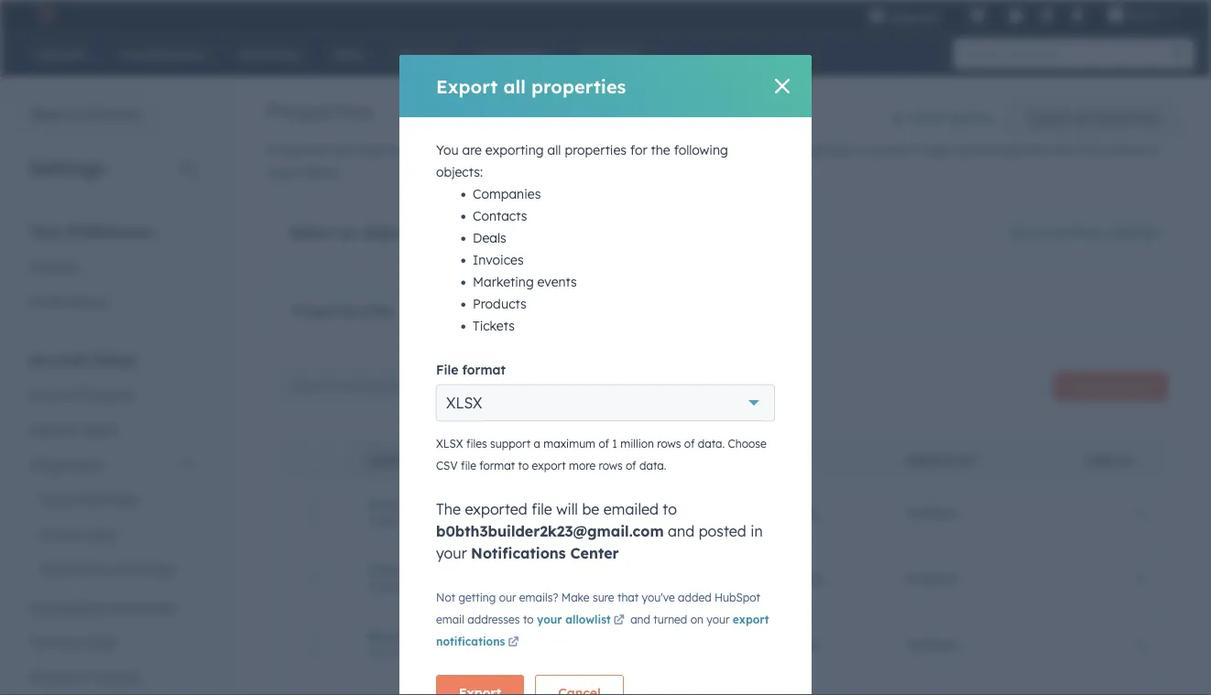 Task type: locate. For each thing, give the bounding box(es) containing it.
1 vertical spatial xlsx
[[436, 437, 463, 451]]

2 vertical spatial 0
[[1137, 637, 1145, 653]]

date
[[501, 629, 532, 645], [368, 646, 393, 660]]

created by
[[906, 455, 975, 468]]

file right csv
[[461, 459, 477, 473]]

contact information down on
[[697, 637, 819, 653]]

and left posted
[[668, 523, 695, 541]]

information up the history
[[748, 505, 819, 521]]

became
[[368, 629, 419, 645]]

0 horizontal spatial date
[[368, 646, 393, 660]]

apps inside the private apps link
[[87, 527, 117, 543]]

0 vertical spatial rows
[[658, 437, 682, 451]]

xlsx inside the xlsx files support a maximum of 1 million rows of data. choose csv file format to export more rows of data.
[[436, 437, 463, 451]]

hubspot inside not getting our emails? make sure that you've added hubspot email addresses to
[[715, 591, 761, 605]]

0 horizontal spatial export all properties
[[436, 75, 626, 98]]

name inside properties are used to collect and store information about your records in hubspot. for example, a contact might have properties like first name or lead status.
[[1109, 142, 1145, 158]]

1 horizontal spatial a
[[534, 437, 541, 451]]

date down became at bottom
[[368, 646, 393, 660]]

xlsx
[[446, 394, 483, 413], [436, 437, 463, 451]]

1 vertical spatial &
[[77, 670, 87, 686]]

properties inside properties are used to collect and store information about your records in hubspot. for example, a contact might have properties like first name or lead status.
[[267, 142, 329, 158]]

integrations
[[29, 457, 104, 473]]

0 horizontal spatial are
[[332, 142, 352, 158]]

notifications image
[[1070, 8, 1086, 25]]

export notifications
[[436, 613, 770, 649]]

0 vertical spatial contact information
[[697, 505, 819, 521]]

help image
[[1008, 8, 1025, 25]]

2 vertical spatial and
[[631, 613, 651, 627]]

xlsx up csv
[[436, 437, 463, 451]]

1 vertical spatial account
[[29, 387, 79, 403]]

notifications
[[29, 294, 108, 310], [471, 545, 566, 563]]

properties inside you are exporting all properties for the following objects: companies contacts deals invoices marketing events products tickets
[[565, 142, 627, 158]]

downloads
[[108, 600, 175, 616]]

0 horizontal spatial contacts
[[83, 106, 140, 122]]

contact information for became a customer date
[[697, 637, 819, 653]]

1 press to sort. image from the left
[[981, 454, 988, 467]]

0 vertical spatial and
[[447, 142, 470, 158]]

properties up events
[[524, 224, 595, 242]]

xlsx inside popup button
[[446, 394, 483, 413]]

1 vertical spatial export
[[733, 613, 770, 627]]

2 horizontal spatial and
[[668, 523, 695, 541]]

go to contacts settings
[[1011, 225, 1160, 241]]

0 horizontal spatial export
[[532, 459, 566, 473]]

added
[[678, 591, 712, 605]]

1 vertical spatial and
[[668, 523, 695, 541]]

apps up service
[[87, 527, 117, 543]]

private apps
[[40, 527, 117, 543]]

format inside the xlsx files support a maximum of 1 million rows of data. choose csv file format to export more rows of data.
[[480, 459, 515, 473]]

data. left choose on the right bottom
[[698, 437, 725, 451]]

1 horizontal spatial all
[[578, 378, 594, 394]]

0 vertical spatial all
[[504, 75, 526, 98]]

be
[[583, 501, 600, 519]]

all inside all groups popup button
[[477, 378, 493, 394]]

menu item
[[953, 0, 957, 29]]

history
[[785, 571, 826, 587]]

apps inside connected apps "link"
[[109, 492, 140, 508]]

account defaults link
[[18, 378, 205, 413]]

1 vertical spatial export
[[1029, 110, 1072, 126]]

file
[[461, 459, 477, 473], [532, 501, 553, 519]]

a inside the xlsx files support a maximum of 1 million rows of data. choose csv file format to export more rows of data.
[[534, 437, 541, 451]]

are left used
[[332, 142, 352, 158]]

contacts
[[83, 106, 140, 122], [473, 208, 527, 224]]

xlsx for xlsx
[[446, 394, 483, 413]]

all left field at bottom
[[578, 378, 594, 394]]

are for you
[[462, 142, 482, 158]]

1 horizontal spatial file
[[532, 501, 553, 519]]

apps for private apps
[[87, 527, 117, 543]]

1 horizontal spatial are
[[462, 142, 482, 158]]

2 horizontal spatial all
[[1075, 110, 1091, 126]]

0 vertical spatial export all properties
[[436, 75, 626, 98]]

notifications for notifications
[[29, 294, 108, 310]]

2 vertical spatial information
[[748, 637, 819, 653]]

1 vertical spatial a
[[534, 437, 541, 451]]

of left 1
[[599, 437, 610, 451]]

1 horizontal spatial and
[[631, 613, 651, 627]]

and right link opens in a new window icon
[[631, 613, 651, 627]]

picker
[[396, 646, 428, 660]]

contact information up posted
[[697, 505, 819, 521]]

0 vertical spatial export
[[532, 459, 566, 473]]

0 horizontal spatial in
[[700, 142, 711, 158]]

format down support
[[480, 459, 515, 473]]

contacts right back
[[83, 106, 140, 122]]

not getting our emails? make sure that you've added hubspot email addresses to
[[436, 591, 761, 627]]

export down maximum
[[532, 459, 566, 473]]

a left 'contact'
[[856, 142, 864, 158]]

properties left like
[[989, 142, 1051, 158]]

notifications down b0bth3builder2k23@gmail.com
[[471, 545, 566, 563]]

all left users
[[702, 379, 718, 395]]

1 vertical spatial contact
[[697, 505, 745, 521]]

file format
[[436, 362, 506, 378]]

1 vertical spatial all
[[1075, 110, 1091, 126]]

contacts down companies
[[473, 208, 527, 224]]

all
[[477, 378, 493, 394], [578, 378, 594, 394], [702, 379, 718, 395]]

and up "objects:"
[[447, 142, 470, 158]]

1 vertical spatial rows
[[599, 459, 623, 473]]

0 vertical spatial &
[[67, 422, 76, 438]]

are right you
[[462, 142, 482, 158]]

press to sort. image for used in
[[1138, 454, 1145, 467]]

properties left '(0)'
[[598, 303, 660, 319]]

your left 'the' at the top of the page
[[621, 142, 648, 158]]

and inside and posted in your
[[668, 523, 695, 541]]

1 vertical spatial notifications
[[471, 545, 566, 563]]

for
[[631, 142, 648, 158]]

consent
[[90, 670, 139, 686]]

0 horizontal spatial &
[[67, 422, 76, 438]]

tab list
[[267, 289, 707, 335]]

all up 'first'
[[1075, 110, 1091, 126]]

0 horizontal spatial rows
[[599, 459, 623, 473]]

to down support
[[518, 459, 529, 473]]

your inside and posted in your
[[436, 545, 467, 563]]

account up account defaults
[[29, 351, 89, 369]]

properties up or
[[1094, 110, 1160, 126]]

your down text
[[436, 545, 467, 563]]

press to sort. image
[[981, 454, 988, 467], [1138, 454, 1145, 467]]

used
[[356, 142, 384, 158]]

export inside "button"
[[1029, 110, 1072, 126]]

contact
[[465, 224, 520, 242], [697, 505, 745, 521], [697, 637, 745, 653]]

1 horizontal spatial export all properties
[[1029, 110, 1160, 126]]

0 vertical spatial information
[[507, 142, 578, 158]]

0 vertical spatial account
[[29, 351, 89, 369]]

properties left (155)
[[293, 303, 359, 319]]

back to contacts
[[30, 106, 140, 122]]

1 account from the top
[[29, 351, 89, 369]]

1 vertical spatial format
[[480, 459, 515, 473]]

rows right million
[[658, 437, 682, 451]]

hubspot
[[906, 505, 960, 521], [906, 571, 960, 587], [715, 591, 761, 605], [906, 637, 960, 653]]

properties up lead
[[267, 142, 329, 158]]

press to sort. element inside created by button
[[981, 454, 988, 469]]

1 vertical spatial data.
[[640, 459, 667, 473]]

contact up invoices
[[465, 224, 520, 242]]

create
[[1070, 380, 1104, 394]]

settings
[[1109, 225, 1160, 241]]

0 vertical spatial file
[[461, 459, 477, 473]]

search button
[[1164, 39, 1195, 70]]

1 vertical spatial contact information
[[697, 637, 819, 653]]

account inside the 'account defaults' link
[[29, 387, 79, 403]]

store
[[473, 142, 504, 158]]

1 vertical spatial export all properties
[[1029, 110, 1160, 126]]

are inside properties are used to collect and store information about your records in hubspot. for example, a contact might have properties like first name or lead status.
[[332, 142, 352, 158]]

1 horizontal spatial export
[[733, 613, 770, 627]]

in right records
[[700, 142, 711, 158]]

all inside "button"
[[1075, 110, 1091, 126]]

0 horizontal spatial and
[[447, 142, 470, 158]]

analytics
[[728, 571, 782, 587]]

like
[[1055, 142, 1075, 158]]

properties inside "button"
[[1094, 110, 1160, 126]]

0 horizontal spatial all
[[477, 378, 493, 394]]

export down analytics
[[733, 613, 770, 627]]

are
[[332, 142, 352, 158], [462, 142, 482, 158]]

format
[[463, 362, 506, 378], [480, 459, 515, 473]]

all inside all field types popup button
[[578, 378, 594, 394]]

0 horizontal spatial press to sort. element
[[981, 454, 988, 469]]

hubspot image
[[33, 4, 55, 26]]

tab panel
[[267, 334, 1183, 696]]

0 vertical spatial notifications
[[29, 294, 108, 310]]

0 vertical spatial contact
[[465, 224, 520, 242]]

0 vertical spatial a
[[856, 142, 864, 158]]

& right users
[[67, 422, 76, 438]]

2 are from the left
[[462, 142, 482, 158]]

in inside properties are used to collect and store information about your records in hubspot. for example, a contact might have properties like first name or lead status.
[[700, 142, 711, 158]]

press to sort. image right by
[[981, 454, 988, 467]]

a inside properties are used to collect and store information about your records in hubspot. for example, a contact might have properties like first name or lead status.
[[856, 142, 864, 158]]

1 vertical spatial apps
[[87, 527, 117, 543]]

1 horizontal spatial rows
[[658, 437, 682, 451]]

2 contact information from the top
[[697, 637, 819, 653]]

properties up status.
[[267, 97, 373, 125]]

records
[[652, 142, 697, 158]]

first
[[1078, 142, 1105, 158]]

to inside the exported file will be emailed to b0bth3builder2k23@gmail.com
[[663, 501, 677, 519]]

link opens in a new window image for allowlist
[[614, 613, 625, 630]]

press to sort. element
[[981, 454, 988, 469], [1138, 454, 1145, 469]]

to
[[66, 106, 79, 122], [388, 142, 400, 158], [1033, 225, 1046, 241], [518, 459, 529, 473], [663, 501, 677, 519], [523, 613, 534, 627]]

are for properties
[[332, 142, 352, 158]]

2 press to sort. image from the left
[[1138, 454, 1145, 467]]

menu
[[856, 0, 1190, 29]]

annual
[[368, 497, 413, 513]]

users & teams link
[[18, 413, 205, 448]]

notifications for notifications center
[[471, 545, 566, 563]]

2 horizontal spatial a
[[856, 142, 864, 158]]

1 contact information from the top
[[697, 505, 819, 521]]

export up you
[[436, 75, 498, 98]]

information right store
[[507, 142, 578, 158]]

& right 'privacy'
[[77, 670, 87, 686]]

1 horizontal spatial press to sort. element
[[1138, 454, 1145, 469]]

1 vertical spatial date
[[368, 646, 393, 660]]

revenue
[[417, 497, 472, 513]]

0 horizontal spatial press to sort. image
[[981, 454, 988, 467]]

1 horizontal spatial all
[[548, 142, 562, 158]]

support
[[490, 437, 531, 451]]

export
[[436, 75, 498, 98], [1029, 110, 1072, 126]]

turned
[[654, 613, 688, 627]]

go
[[1011, 225, 1029, 241]]

and inside properties are used to collect and store information about your records in hubspot. for example, a contact might have properties like first name or lead status.
[[447, 142, 470, 158]]

1 horizontal spatial press to sort. image
[[1138, 454, 1145, 467]]

1 vertical spatial information
[[748, 505, 819, 521]]

account for account setup
[[29, 351, 89, 369]]

1 vertical spatial 0
[[1137, 571, 1145, 587]]

2 0 from the top
[[1137, 571, 1145, 587]]

invoices
[[473, 252, 524, 268]]

contacts inside you are exporting all properties for the following objects: companies contacts deals invoices marketing events products tickets
[[473, 208, 527, 224]]

export all properties inside "button"
[[1029, 110, 1160, 126]]

press to sort. element inside used in button
[[1138, 454, 1145, 469]]

press to sort. image right the in
[[1138, 454, 1145, 467]]

0
[[1137, 505, 1145, 521], [1137, 571, 1145, 587], [1137, 637, 1145, 653]]

all right 'exporting'
[[548, 142, 562, 158]]

name up annual
[[368, 455, 401, 468]]

1 vertical spatial name
[[368, 455, 401, 468]]

all users
[[702, 379, 756, 395]]

create property button
[[1054, 372, 1168, 402]]

center
[[571, 545, 619, 563]]

0 horizontal spatial data.
[[640, 459, 667, 473]]

file up b0bth3builder2k23@gmail.com
[[532, 501, 553, 519]]

press to sort. element right by
[[981, 454, 988, 469]]

our
[[499, 591, 516, 605]]

notifications inside 'notifications' link
[[29, 294, 108, 310]]

xlsx down the "file format"
[[446, 394, 483, 413]]

press to sort. image inside used in button
[[1138, 454, 1145, 467]]

1 0 from the top
[[1137, 505, 1145, 521]]

your preferences
[[29, 222, 153, 241]]

1 horizontal spatial in
[[751, 523, 763, 541]]

2 account from the top
[[29, 387, 79, 403]]

your allowlist link
[[537, 613, 628, 630]]

0 vertical spatial in
[[700, 142, 711, 158]]

format right file
[[463, 362, 506, 378]]

2 horizontal spatial all
[[702, 379, 718, 395]]

data.
[[698, 437, 725, 451], [640, 459, 667, 473]]

1 horizontal spatial name
[[1109, 142, 1145, 158]]

upgrade image
[[869, 8, 885, 25]]

contact properties button
[[455, 215, 686, 251]]

web
[[697, 571, 724, 587]]

are inside you are exporting all properties for the following objects: companies contacts deals invoices marketing events products tickets
[[462, 142, 482, 158]]

in right posted
[[751, 523, 763, 541]]

2 vertical spatial all
[[548, 142, 562, 158]]

account for account defaults
[[29, 387, 79, 403]]

to down the emails?
[[523, 613, 534, 627]]

0 horizontal spatial a
[[423, 629, 432, 645]]

tab list containing properties (155)
[[267, 289, 707, 335]]

export all properties up 'first'
[[1029, 110, 1160, 126]]

0 vertical spatial export
[[436, 75, 498, 98]]

your down the emails?
[[537, 613, 562, 627]]

tab panel containing all groups
[[267, 334, 1183, 696]]

1 are from the left
[[332, 142, 352, 158]]

name left or
[[1109, 142, 1145, 158]]

notifications down general in the left top of the page
[[29, 294, 108, 310]]

tickets
[[473, 318, 515, 334]]

press to sort. image inside created by button
[[981, 454, 988, 467]]

1 press to sort. element from the left
[[981, 454, 988, 469]]

properties
[[267, 97, 373, 125], [267, 142, 329, 158], [293, 303, 359, 319], [598, 303, 660, 319]]

date down addresses
[[501, 629, 532, 645]]

3 0 from the top
[[1137, 637, 1145, 653]]

for
[[775, 142, 795, 158]]

your preferences element
[[18, 221, 205, 319]]

users
[[29, 422, 63, 438]]

0 horizontal spatial name
[[368, 455, 401, 468]]

to inside properties are used to collect and store information about your records in hubspot. for example, a contact might have properties like first name or lead status.
[[388, 142, 400, 158]]

contact up posted
[[697, 505, 745, 521]]

0 horizontal spatial notifications
[[29, 294, 108, 310]]

to right back
[[66, 106, 79, 122]]

1 horizontal spatial data.
[[698, 437, 725, 451]]

data. down million
[[640, 459, 667, 473]]

setup
[[93, 351, 135, 369]]

to right used
[[388, 142, 400, 158]]

xlsx files support a maximum of 1 million rows of data. choose csv file format to export more rows of data.
[[436, 437, 767, 473]]

0 vertical spatial contacts
[[83, 106, 140, 122]]

1 horizontal spatial contacts
[[473, 208, 527, 224]]

properties left for on the right of page
[[565, 142, 627, 158]]

name
[[1109, 142, 1145, 158], [368, 455, 401, 468]]

press to sort. element right the in
[[1138, 454, 1145, 469]]

emails?
[[520, 591, 559, 605]]

a up the picker
[[423, 629, 432, 645]]

of right million
[[685, 437, 695, 451]]

0 vertical spatial data.
[[698, 437, 725, 451]]

notifications center
[[471, 545, 619, 563]]

press to sort. element for used in
[[1138, 454, 1145, 469]]

export notifications link
[[436, 613, 770, 652]]

settings
[[29, 156, 104, 179]]

(0)
[[663, 303, 680, 319]]

all left groups
[[477, 378, 493, 394]]

1 horizontal spatial export
[[1029, 110, 1072, 126]]

apps down integrations button
[[109, 492, 140, 508]]

in inside and posted in your
[[751, 523, 763, 541]]

1 vertical spatial file
[[532, 501, 553, 519]]

notifications
[[436, 635, 506, 649]]

apple
[[1128, 7, 1161, 22]]

0 vertical spatial apps
[[109, 492, 140, 508]]

to right emailed
[[663, 501, 677, 519]]

notifications inside export all properties dialog
[[471, 545, 566, 563]]

1 horizontal spatial date
[[501, 629, 532, 645]]

0 horizontal spatial file
[[461, 459, 477, 473]]

0 horizontal spatial export
[[436, 75, 498, 98]]

link opens in a new window image
[[614, 616, 625, 627]]

connected apps link
[[18, 483, 205, 517]]

2 vertical spatial a
[[423, 629, 432, 645]]

rows down 1
[[599, 459, 623, 473]]

your inside properties are used to collect and store information about your records in hubspot. for example, a contact might have properties like first name or lead status.
[[621, 142, 648, 158]]

(155)
[[362, 303, 394, 319]]

information down the history
[[748, 637, 819, 653]]

2 vertical spatial contact
[[697, 637, 745, 653]]

export up like
[[1029, 110, 1072, 126]]

export all properties up 'exporting'
[[436, 75, 626, 98]]

contact down on
[[697, 637, 745, 653]]

0 vertical spatial 0
[[1137, 505, 1145, 521]]

1 horizontal spatial &
[[77, 670, 87, 686]]

quality
[[947, 110, 995, 126]]

data quality button
[[874, 100, 995, 137]]

0 vertical spatial xlsx
[[446, 394, 483, 413]]

1 vertical spatial contacts
[[473, 208, 527, 224]]

of down million
[[626, 459, 637, 473]]

0 vertical spatial date
[[501, 629, 532, 645]]

all inside all users popup button
[[702, 379, 718, 395]]

account up users
[[29, 387, 79, 403]]

on
[[691, 613, 704, 627]]

1 horizontal spatial notifications
[[471, 545, 566, 563]]

all up 'exporting'
[[504, 75, 526, 98]]

0 vertical spatial name
[[1109, 142, 1145, 158]]

link opens in a new window image
[[614, 613, 625, 630], [508, 635, 519, 652], [508, 638, 519, 649]]

Search HubSpot search field
[[954, 39, 1179, 70]]

a right support
[[534, 437, 541, 451]]

1 vertical spatial in
[[751, 523, 763, 541]]

2 press to sort. element from the left
[[1138, 454, 1145, 469]]



Task type: vqa. For each thing, say whether or not it's contained in the screenshot.
Go to contacts settings
yes



Task type: describe. For each thing, give the bounding box(es) containing it.
0 for date
[[1137, 637, 1145, 653]]

groups
[[497, 378, 542, 394]]

annual revenue single-line text
[[368, 497, 472, 528]]

archived properties (0) link
[[515, 290, 706, 334]]

or
[[1149, 142, 1162, 158]]

export inside the xlsx files support a maximum of 1 million rows of data. choose csv file format to export more rows of data.
[[532, 459, 566, 473]]

file inside the xlsx files support a maximum of 1 million rows of data. choose csv file format to export more rows of data.
[[461, 459, 477, 473]]

private
[[40, 527, 83, 543]]

all inside you are exporting all properties for the following objects: companies contacts deals invoices marketing events products tickets
[[548, 142, 562, 158]]

select an object:
[[290, 224, 411, 242]]

hubspot for annual revenue
[[906, 505, 960, 521]]

to inside not getting our emails? make sure that you've added hubspot email addresses to
[[523, 613, 534, 627]]

and turned on your
[[628, 613, 733, 627]]

xlsx for xlsx files support a maximum of 1 million rows of data. choose csv file format to export more rows of data.
[[436, 437, 463, 451]]

all groups
[[477, 378, 542, 394]]

press to sort. image for created by
[[981, 454, 988, 467]]

upgrade
[[889, 9, 941, 24]]

settings image
[[1039, 8, 1056, 24]]

back
[[30, 106, 62, 122]]

that
[[618, 591, 639, 605]]

export all properties inside dialog
[[436, 75, 626, 98]]

0 vertical spatial format
[[463, 362, 506, 378]]

used in button
[[1057, 440, 1167, 480]]

all for all users
[[702, 379, 718, 395]]

contact
[[868, 142, 914, 158]]

marketplaces button
[[959, 0, 997, 29]]

created by button
[[884, 440, 1057, 480]]

and for not getting our emails? make sure that you've added hubspot email addresses to
[[631, 613, 651, 627]]

groups
[[446, 303, 490, 319]]

your right on
[[707, 613, 730, 627]]

properties inside popup button
[[524, 224, 595, 242]]

events
[[538, 274, 577, 290]]

1 horizontal spatial of
[[626, 459, 637, 473]]

0 horizontal spatial of
[[599, 437, 610, 451]]

have
[[956, 142, 985, 158]]

average pageviews button
[[368, 563, 653, 579]]

hubspot for became a customer date
[[906, 637, 960, 653]]

0 horizontal spatial all
[[504, 75, 526, 98]]

hubspot for average pageviews
[[906, 571, 960, 587]]

account setup
[[29, 351, 135, 369]]

companies
[[473, 186, 541, 202]]

defaults
[[82, 387, 133, 403]]

settings link
[[1036, 5, 1059, 24]]

used in
[[1085, 455, 1133, 468]]

deals
[[473, 230, 507, 246]]

sure
[[593, 591, 615, 605]]

service
[[77, 561, 122, 578]]

properties for properties (155)
[[293, 303, 359, 319]]

web analytics history
[[697, 571, 826, 587]]

archived properties (0)
[[542, 303, 680, 319]]

contacts
[[1050, 225, 1105, 241]]

xlsx button
[[436, 385, 776, 422]]

data quality
[[912, 110, 995, 126]]

marketplaces image
[[970, 8, 986, 25]]

contact for annual revenue
[[697, 505, 745, 521]]

text
[[425, 514, 445, 528]]

information for annual revenue
[[748, 505, 819, 521]]

0 for line
[[1137, 505, 1145, 521]]

archived
[[542, 303, 594, 319]]

number
[[368, 580, 410, 594]]

all groups button
[[465, 368, 566, 404]]

types
[[631, 378, 666, 394]]

might
[[918, 142, 953, 158]]

properties (155) link
[[268, 290, 419, 334]]

integrations button
[[18, 448, 205, 483]]

information inside properties are used to collect and store information about your records in hubspot. for example, a contact might have properties like first name or lead status.
[[507, 142, 578, 158]]

used
[[1085, 455, 1115, 468]]

exporting
[[486, 142, 544, 158]]

became a customer date date picker
[[368, 629, 532, 660]]

provider
[[126, 561, 176, 578]]

you are exporting all properties for the following objects: companies contacts deals invoices marketing events products tickets
[[436, 142, 729, 334]]

to inside the xlsx files support a maximum of 1 million rows of data. choose csv file format to export more rows of data.
[[518, 459, 529, 473]]

link opens in a new window image for notifications
[[508, 635, 519, 652]]

account defaults
[[29, 387, 133, 403]]

groups link
[[419, 290, 515, 334]]

contact for became a customer date
[[697, 637, 745, 653]]

close image
[[776, 79, 790, 94]]

properties for properties are used to collect and store information about your records in hubspot. for example, a contact might have properties like first name or lead status.
[[267, 142, 329, 158]]

privacy
[[29, 670, 74, 686]]

export all properties dialog
[[400, 55, 812, 696]]

an
[[338, 224, 357, 242]]

you've
[[642, 591, 675, 605]]

make
[[562, 591, 590, 605]]

all field types
[[578, 378, 666, 394]]

press to sort. element for created by
[[981, 454, 988, 469]]

products
[[473, 296, 527, 312]]

export all properties button
[[1006, 100, 1183, 137]]

b0bth3builder2k23@gmail.com
[[436, 523, 664, 541]]

all for all field types
[[578, 378, 594, 394]]

all for all groups
[[477, 378, 493, 394]]

files
[[467, 437, 487, 451]]

properties up about
[[532, 75, 626, 98]]

name inside button
[[368, 455, 401, 468]]

million
[[621, 437, 654, 451]]

privacy & consent link
[[18, 660, 205, 695]]

& for privacy
[[77, 670, 87, 686]]

marketplace downloads link
[[18, 591, 205, 626]]

export inside dialog
[[436, 75, 498, 98]]

created
[[906, 455, 958, 468]]

data
[[912, 110, 943, 126]]

properties for properties
[[267, 97, 373, 125]]

back to contacts link
[[0, 97, 152, 133]]

search image
[[1173, 48, 1186, 61]]

create property
[[1070, 380, 1152, 394]]

contact inside popup button
[[465, 224, 520, 242]]

to right go on the right top of the page
[[1033, 225, 1046, 241]]

users
[[722, 379, 756, 395]]

contact properties
[[465, 224, 595, 242]]

hubspot.
[[715, 142, 771, 158]]

help button
[[1001, 0, 1032, 29]]

2 horizontal spatial of
[[685, 437, 695, 451]]

apps for connected apps
[[109, 492, 140, 508]]

marketing
[[473, 274, 534, 290]]

file inside the exported file will be emailed to b0bth3builder2k23@gmail.com
[[532, 501, 553, 519]]

general
[[29, 259, 76, 275]]

menu containing apple
[[856, 0, 1190, 29]]

general link
[[18, 250, 205, 285]]

bob builder image
[[1108, 6, 1125, 23]]

export inside export notifications
[[733, 613, 770, 627]]

and for the exported file will be emailed to
[[668, 523, 695, 541]]

properties inside properties are used to collect and store information about your records in hubspot. for example, a contact might have properties like first name or lead status.
[[989, 142, 1051, 158]]

allowlist
[[566, 613, 611, 627]]

lead
[[267, 164, 297, 180]]

a inside became a customer date date picker
[[423, 629, 432, 645]]

marketplace
[[29, 600, 104, 616]]

select
[[290, 224, 334, 242]]

account setup element
[[18, 350, 205, 696]]

Search search field
[[281, 368, 465, 404]]

& for users
[[67, 422, 76, 438]]

information for became a customer date
[[748, 637, 819, 653]]

about
[[582, 142, 618, 158]]

became a customer date button
[[368, 629, 653, 645]]

csv
[[436, 459, 458, 473]]

emailed
[[604, 501, 659, 519]]

notifications link
[[18, 285, 205, 319]]

objects:
[[436, 164, 483, 180]]

all field types button
[[566, 368, 690, 404]]

apple button
[[1097, 0, 1188, 29]]

teams
[[80, 422, 118, 438]]

contact information for annual revenue
[[697, 505, 819, 521]]

notifications button
[[1062, 0, 1094, 29]]



